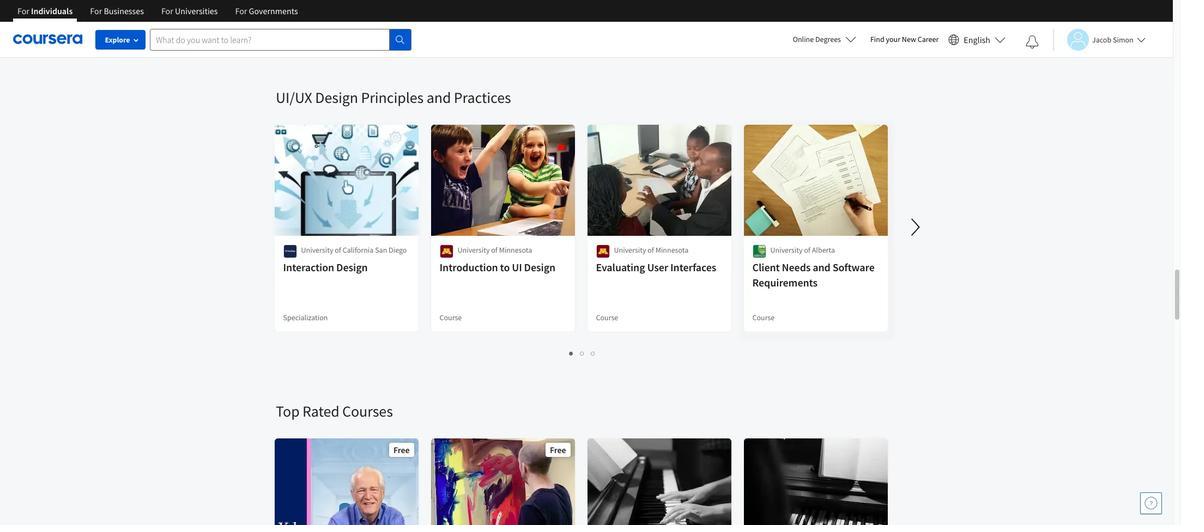 Task type: describe. For each thing, give the bounding box(es) containing it.
businesses
[[104, 5, 144, 16]]

online degrees
[[793, 34, 841, 44]]

for for individuals
[[17, 5, 29, 16]]

of for design
[[335, 245, 342, 255]]

governments
[[249, 5, 298, 16]]

interaction design
[[284, 261, 368, 274]]

university of california san diego image
[[284, 245, 297, 258]]

chevron down image
[[42, 16, 50, 24]]

principles
[[361, 88, 424, 107]]

free for second free link from right
[[394, 445, 410, 456]]

university of minnesota image
[[597, 245, 610, 258]]

of for needs
[[805, 245, 811, 255]]

interaction
[[284, 261, 335, 274]]

universities
[[175, 5, 218, 16]]

top
[[276, 402, 300, 421]]

ui
[[512, 261, 522, 274]]

2 free link from the left
[[430, 438, 576, 526]]

client needs and software requirements
[[753, 261, 875, 290]]

requirements
[[753, 276, 818, 290]]

interfaces
[[671, 261, 717, 274]]

1 button
[[566, 347, 577, 360]]

What do you want to learn? text field
[[150, 29, 390, 50]]

university for introduction
[[458, 245, 490, 255]]

design for ui/ux
[[315, 88, 358, 107]]

top rated courses carousel element
[[270, 369, 1182, 526]]

california
[[343, 245, 374, 255]]

your
[[886, 34, 901, 44]]

san
[[375, 245, 388, 255]]

university of alberta
[[771, 245, 836, 255]]

evaluating
[[597, 261, 646, 274]]

minnesota for ui
[[500, 245, 533, 255]]

university of california san diego
[[302, 245, 407, 255]]

ui/ux design principles and practices
[[276, 88, 511, 107]]

university for interaction
[[302, 245, 334, 255]]

find your new career link
[[865, 33, 945, 46]]

for for universities
[[161, 5, 173, 16]]

0 horizontal spatial and
[[427, 88, 451, 107]]

jacob simon
[[1093, 35, 1134, 44]]

list inside the ui/ux design principles and practices carousel element
[[276, 347, 889, 360]]

individuals
[[31, 5, 73, 16]]

1 free link from the left
[[274, 438, 420, 526]]

course for introduction to ui design
[[440, 313, 462, 323]]

find your new career
[[871, 34, 939, 44]]

banner navigation
[[9, 0, 307, 30]]

degrees
[[816, 34, 841, 44]]

free for 2nd free link
[[550, 445, 567, 456]]

ui/ux
[[276, 88, 312, 107]]

top rated courses
[[276, 402, 393, 421]]

for businesses
[[90, 5, 144, 16]]

university of minnesota for to
[[458, 245, 533, 255]]

online
[[793, 34, 814, 44]]

next slide image
[[903, 214, 929, 240]]

simon
[[1113, 35, 1134, 44]]

and inside client needs and software requirements
[[813, 261, 831, 274]]

jacob simon button
[[1053, 29, 1146, 50]]

software
[[833, 261, 875, 274]]

practices
[[454, 88, 511, 107]]

2
[[580, 348, 585, 359]]

specialization
[[284, 313, 328, 323]]

evaluating user interfaces
[[597, 261, 717, 274]]



Task type: locate. For each thing, give the bounding box(es) containing it.
0 horizontal spatial free link
[[274, 438, 420, 526]]

1 horizontal spatial course
[[597, 313, 619, 323]]

to
[[501, 261, 510, 274]]

courses
[[342, 402, 393, 421]]

of
[[335, 245, 342, 255], [492, 245, 498, 255], [648, 245, 655, 255], [805, 245, 811, 255]]

1
[[570, 348, 574, 359]]

4 of from the left
[[805, 245, 811, 255]]

2 university of minnesota from the left
[[615, 245, 689, 255]]

0 horizontal spatial course
[[440, 313, 462, 323]]

course down introduction
[[440, 313, 462, 323]]

course for evaluating user interfaces
[[597, 313, 619, 323]]

introduction to ui design
[[440, 261, 556, 274]]

and down alberta
[[813, 261, 831, 274]]

1 minnesota from the left
[[500, 245, 533, 255]]

university up evaluating
[[615, 245, 647, 255]]

1 horizontal spatial free
[[550, 445, 567, 456]]

2 horizontal spatial course
[[753, 313, 775, 323]]

find
[[871, 34, 885, 44]]

introduction
[[440, 261, 498, 274]]

of for to
[[492, 245, 498, 255]]

client
[[753, 261, 780, 274]]

3 button
[[588, 347, 599, 360]]

1 of from the left
[[335, 245, 342, 255]]

jacob
[[1093, 35, 1112, 44]]

course for client needs and software requirements
[[753, 313, 775, 323]]

explore button
[[95, 30, 146, 50]]

and left practices
[[427, 88, 451, 107]]

university of minnesota for user
[[615, 245, 689, 255]]

for
[[17, 5, 29, 16], [90, 5, 102, 16], [161, 5, 173, 16], [235, 5, 247, 16]]

free link
[[274, 438, 420, 526], [430, 438, 576, 526]]

2 button
[[577, 347, 588, 360]]

university of minnesota
[[458, 245, 533, 255], [615, 245, 689, 255]]

university of alberta image
[[753, 245, 767, 258]]

needs
[[782, 261, 811, 274]]

minnesota up ui
[[500, 245, 533, 255]]

1 horizontal spatial free link
[[430, 438, 576, 526]]

university of minnesota up the introduction to ui design
[[458, 245, 533, 255]]

1 horizontal spatial university of minnesota
[[615, 245, 689, 255]]

design down university of california san diego
[[337, 261, 368, 274]]

course up 3 button
[[597, 313, 619, 323]]

diego
[[389, 245, 407, 255]]

1 university from the left
[[302, 245, 334, 255]]

university
[[302, 245, 334, 255], [458, 245, 490, 255], [615, 245, 647, 255], [771, 245, 803, 255]]

design right ui/ux
[[315, 88, 358, 107]]

explore
[[105, 35, 130, 45]]

2 course from the left
[[597, 313, 619, 323]]

for left the governments on the top left of page
[[235, 5, 247, 16]]

show notifications image
[[1026, 35, 1039, 49]]

0 horizontal spatial free
[[394, 445, 410, 456]]

musicianship: tensions, harmonic function, and modal interchange course by berklee, image
[[744, 439, 889, 526]]

of left alberta
[[805, 245, 811, 255]]

2 university from the left
[[458, 245, 490, 255]]

0 vertical spatial and
[[427, 88, 451, 107]]

1 vertical spatial and
[[813, 261, 831, 274]]

minnesota for interfaces
[[656, 245, 689, 255]]

university up "interaction design"
[[302, 245, 334, 255]]

3 university from the left
[[615, 245, 647, 255]]

university of minnesota up evaluating user interfaces
[[615, 245, 689, 255]]

3 course from the left
[[753, 313, 775, 323]]

3
[[591, 348, 596, 359]]

for left the businesses in the top of the page
[[90, 5, 102, 16]]

career
[[918, 34, 939, 44]]

user
[[648, 261, 669, 274]]

for for businesses
[[90, 5, 102, 16]]

new
[[902, 34, 917, 44]]

minnesota up user at the right
[[656, 245, 689, 255]]

for universities
[[161, 5, 218, 16]]

3 of from the left
[[648, 245, 655, 255]]

and
[[427, 88, 451, 107], [813, 261, 831, 274]]

design for interaction
[[337, 261, 368, 274]]

2 free from the left
[[550, 445, 567, 456]]

university for evaluating
[[615, 245, 647, 255]]

0 horizontal spatial university of minnesota
[[458, 245, 533, 255]]

of for user
[[648, 245, 655, 255]]

for left universities
[[161, 5, 173, 16]]

free
[[394, 445, 410, 456], [550, 445, 567, 456]]

of left 'california'
[[335, 245, 342, 255]]

university up introduction
[[458, 245, 490, 255]]

2 for from the left
[[90, 5, 102, 16]]

coursera image
[[13, 31, 82, 48]]

musicianship: chord charts, diatonic chords, and minor keys course by berklee, image
[[588, 439, 732, 526]]

help center image
[[1145, 497, 1158, 510]]

university for client
[[771, 245, 803, 255]]

for left individuals
[[17, 5, 29, 16]]

minnesota
[[500, 245, 533, 255], [656, 245, 689, 255]]

1 free from the left
[[394, 445, 410, 456]]

course down requirements
[[753, 313, 775, 323]]

4 university from the left
[[771, 245, 803, 255]]

university of minnesota image
[[440, 245, 454, 258]]

1 horizontal spatial minnesota
[[656, 245, 689, 255]]

1 horizontal spatial and
[[813, 261, 831, 274]]

of up evaluating user interfaces
[[648, 245, 655, 255]]

1 course from the left
[[440, 313, 462, 323]]

3 for from the left
[[161, 5, 173, 16]]

1 for from the left
[[17, 5, 29, 16]]

rated
[[303, 402, 339, 421]]

4 for from the left
[[235, 5, 247, 16]]

online degrees button
[[784, 27, 865, 51]]

course
[[440, 313, 462, 323], [597, 313, 619, 323], [753, 313, 775, 323]]

of up the introduction to ui design
[[492, 245, 498, 255]]

english
[[964, 34, 991, 45]]

alberta
[[813, 245, 836, 255]]

2 of from the left
[[492, 245, 498, 255]]

ui/ux design principles and practices carousel element
[[270, 55, 1182, 369]]

for governments
[[235, 5, 298, 16]]

university up needs
[[771, 245, 803, 255]]

english button
[[945, 22, 1010, 57]]

2 minnesota from the left
[[656, 245, 689, 255]]

for for governments
[[235, 5, 247, 16]]

for individuals
[[17, 5, 73, 16]]

design
[[315, 88, 358, 107], [337, 261, 368, 274], [525, 261, 556, 274]]

0 horizontal spatial minnesota
[[500, 245, 533, 255]]

1 university of minnesota from the left
[[458, 245, 533, 255]]

design right ui
[[525, 261, 556, 274]]

list
[[276, 347, 889, 360]]

None search field
[[150, 29, 412, 50]]

list containing 1
[[276, 347, 889, 360]]



Task type: vqa. For each thing, say whether or not it's contained in the screenshot.
earn
no



